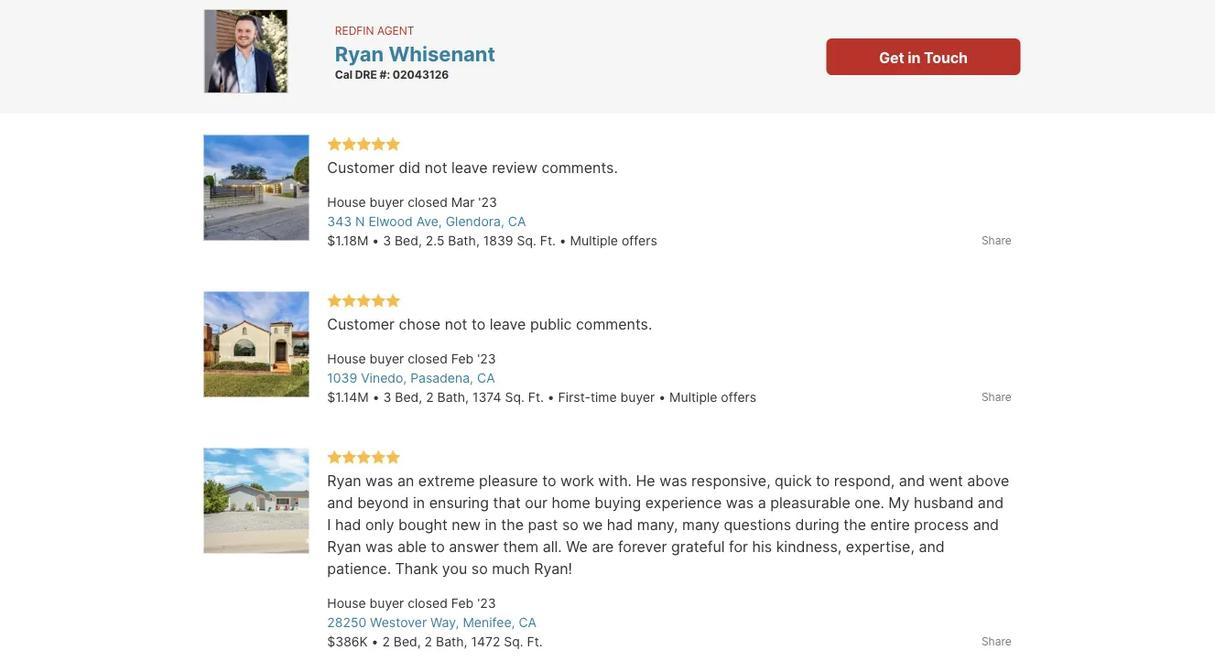 Task type: locate. For each thing, give the bounding box(es) containing it.
not right did
[[425, 159, 447, 177]]

time inside house buyer closed  apr '23 4305 calle mayor, torrance, ca $1.3m • 3 bed, 1.75 bath, 1830 sq. ft. • first-time buyer
[[603, 76, 629, 92]]

rating 5.0 out of 5 element up chose
[[327, 293, 401, 310]]

was
[[366, 472, 393, 490], [660, 472, 687, 490], [726, 494, 754, 512], [366, 538, 393, 556]]

rating 5.0 out of 5 element up did
[[327, 136, 401, 153]]

chose
[[399, 316, 441, 333]]

0 vertical spatial multiple
[[570, 233, 618, 249]]

house down redfin
[[327, 38, 366, 54]]

4 closed from the top
[[408, 596, 448, 611]]

many,
[[637, 516, 678, 534]]

sq. inside house buyer closed  feb '23 28250 westover way, menifee, ca $386k • 2 bed, 2 bath, 1472 sq. ft.
[[504, 634, 524, 650]]

$386k
[[327, 634, 368, 650]]

1839
[[483, 233, 513, 249]]

3 right dre at the left of page
[[378, 76, 386, 92]]

closed up the pasadena,
[[408, 351, 448, 367]]

house inside house buyer closed  feb '23 28250 westover way, menifee, ca $386k • 2 bed, 2 bath, 1472 sq. ft.
[[327, 596, 366, 611]]

1 horizontal spatial had
[[607, 516, 633, 534]]

2 vertical spatial in
[[485, 516, 497, 534]]

ca
[[502, 57, 520, 73], [508, 214, 526, 229], [477, 370, 495, 386], [519, 615, 537, 631]]

2 feb from the top
[[451, 596, 474, 611]]

house up 343
[[327, 195, 366, 210]]

closed inside house buyer closed  feb '23 28250 westover way, menifee, ca $386k • 2 bed, 2 bath, 1472 sq. ft.
[[408, 596, 448, 611]]

share for ryan was an extreme pleasure to work with. he was responsive, quick to respond, and went above and beyond in ensuring that our home buying experience was a pleasurable one. my husband and i had only bought new in the past so we had many, many questions during the entire process and ryan was able to answer them all. we are forever grateful for his kindness, expertise, and patience. thank you so much ryan!
[[982, 635, 1012, 648]]

bath, down way,
[[436, 634, 468, 650]]

review
[[492, 159, 538, 177]]

bath, down the glendora,
[[448, 233, 480, 249]]

1 horizontal spatial so
[[562, 516, 579, 534]]

bath, inside house buyer closed  feb '23 28250 westover way, menifee, ca $386k • 2 bed, 2 bath, 1472 sq. ft.
[[436, 634, 468, 650]]

3
[[378, 76, 386, 92], [383, 233, 391, 249], [383, 390, 391, 405]]

4 share link from the top
[[982, 633, 1012, 650]]

0 vertical spatial feb
[[451, 351, 474, 367]]

so down answer
[[472, 560, 488, 578]]

'23
[[476, 38, 495, 54], [478, 195, 497, 210], [477, 351, 496, 367], [477, 596, 496, 611]]

had right i
[[335, 516, 361, 534]]

bed, inside house buyer closed  apr '23 4305 calle mayor, torrance, ca $1.3m • 3 bed, 1.75 bath, 1830 sq. ft. • first-time buyer
[[390, 76, 417, 92]]

ca up 1830
[[502, 57, 520, 73]]

customer left did
[[327, 159, 395, 177]]

0 horizontal spatial the
[[501, 516, 524, 534]]

2 inside house buyer closed  feb '23 1039 vinedo, pasadena, ca $1.14m • 3 bed, 2 bath, 1374 sq. ft. • first-time buyer • multiple offers
[[426, 390, 434, 405]]

ryan up "patience."
[[327, 538, 361, 556]]

expertise,
[[846, 538, 915, 556]]

customer did not leave review comments.
[[327, 159, 618, 177]]

much
[[492, 560, 530, 578]]

3 down 'vinedo,'
[[383, 390, 391, 405]]

so down home
[[562, 516, 579, 534]]

ryan up dre at the left of page
[[335, 41, 384, 66]]

1 horizontal spatial the
[[844, 516, 866, 534]]

ft. right 1830
[[540, 76, 556, 92]]

2 share from the top
[[982, 234, 1012, 247]]

share for customer chose not to leave public comments.
[[982, 390, 1012, 403]]

sq. right 1472
[[504, 634, 524, 650]]

28250
[[327, 615, 367, 631]]

touch
[[924, 49, 968, 66]]

ca up "1374"
[[477, 370, 495, 386]]

ca right menifee,
[[519, 615, 537, 631]]

first- inside house buyer closed  feb '23 1039 vinedo, pasadena, ca $1.14m • 3 bed, 2 bath, 1374 sq. ft. • first-time buyer • multiple offers
[[558, 390, 591, 405]]

was down only
[[366, 538, 393, 556]]

rating 5.0 out of 5 element for chose
[[327, 293, 401, 310]]

1 vertical spatial ryan
[[327, 472, 361, 490]]

'23 right apr
[[476, 38, 495, 54]]

time inside house buyer closed  feb '23 1039 vinedo, pasadena, ca $1.14m • 3 bed, 2 bath, 1374 sq. ft. • first-time buyer • multiple offers
[[591, 390, 617, 405]]

0 vertical spatial rating 5.0 out of 5 element
[[327, 136, 401, 153]]

1 horizontal spatial in
[[485, 516, 497, 534]]

first- inside house buyer closed  apr '23 4305 calle mayor, torrance, ca $1.3m • 3 bed, 1.75 bath, 1830 sq. ft. • first-time buyer
[[570, 76, 603, 92]]

3 closed from the top
[[408, 351, 448, 367]]

closed inside house buyer closed  apr '23 4305 calle mayor, torrance, ca $1.3m • 3 bed, 1.75 bath, 1830 sq. ft. • first-time buyer
[[408, 38, 448, 54]]

house inside house buyer closed  mar '23 343 n elwood ave, glendora, ca $1.18m • 3 bed, 2.5 bath, 1839 sq. ft. • multiple offers
[[327, 195, 366, 210]]

2 horizontal spatial in
[[908, 49, 921, 66]]

sq. right "1374"
[[505, 390, 525, 405]]

2
[[426, 390, 434, 405], [382, 634, 390, 650], [425, 634, 432, 650]]

closed up 28250 westover way, menifee, ca link
[[408, 596, 448, 611]]

4 share from the top
[[982, 635, 1012, 648]]

feb inside house buyer closed  feb '23 1039 vinedo, pasadena, ca $1.14m • 3 bed, 2 bath, 1374 sq. ft. • first-time buyer • multiple offers
[[451, 351, 474, 367]]

comments. right review
[[542, 159, 618, 177]]

1 vertical spatial offers
[[721, 390, 757, 405]]

was left a at bottom
[[726, 494, 754, 512]]

bath, inside house buyer closed  feb '23 1039 vinedo, pasadena, ca $1.14m • 3 bed, 2 bath, 1374 sq. ft. • first-time buyer • multiple offers
[[437, 390, 469, 405]]

2.5
[[426, 233, 445, 249]]

dre
[[355, 68, 377, 81]]

ft.
[[540, 76, 556, 92], [540, 233, 556, 249], [528, 390, 544, 405], [527, 634, 543, 650]]

1 vertical spatial rating 5.0 out of 5 element
[[327, 293, 401, 310]]

0 horizontal spatial so
[[472, 560, 488, 578]]

pasadena,
[[410, 370, 474, 386]]

bed, down westover
[[394, 634, 421, 650]]

bed, down mayor,
[[390, 76, 417, 92]]

pleasure
[[479, 472, 538, 490]]

343 n elwood ave, glendora, ca link
[[327, 214, 526, 229]]

share for customer did not leave review comments.
[[982, 234, 1012, 247]]

2 closed from the top
[[408, 195, 448, 210]]

had
[[335, 516, 361, 534], [607, 516, 633, 534]]

in
[[908, 49, 921, 66], [413, 494, 425, 512], [485, 516, 497, 534]]

343
[[327, 214, 352, 229]]

2 down the pasadena,
[[426, 390, 434, 405]]

house up 1039
[[327, 351, 366, 367]]

ca up 1839
[[508, 214, 526, 229]]

closed up the '343 n elwood ave, glendora, ca' "link"
[[408, 195, 448, 210]]

1374
[[473, 390, 501, 405]]

'23 inside house buyer closed  feb '23 1039 vinedo, pasadena, ca $1.14m • 3 bed, 2 bath, 1374 sq. ft. • first-time buyer • multiple offers
[[477, 351, 496, 367]]

2 customer from the top
[[327, 316, 395, 333]]

leave left public
[[490, 316, 526, 333]]

house for customer did not leave review comments.
[[327, 195, 366, 210]]

2 rating 5.0 out of 5 element from the top
[[327, 293, 401, 310]]

rating 5.0 out of 5 element up an
[[327, 450, 401, 467]]

thank
[[395, 560, 438, 578]]

0 vertical spatial customer
[[327, 159, 395, 177]]

1 horizontal spatial leave
[[490, 316, 526, 333]]

1 vertical spatial comments.
[[576, 316, 652, 333]]

first- right 1830
[[570, 76, 603, 92]]

customer for customer chose not to leave public comments.
[[327, 316, 395, 333]]

1 house from the top
[[327, 38, 366, 54]]

able
[[397, 538, 427, 556]]

0 vertical spatial time
[[603, 76, 629, 92]]

customer chose not to leave public comments.
[[327, 316, 652, 333]]

first-
[[570, 76, 603, 92], [558, 390, 591, 405]]

ft. right "1374"
[[528, 390, 544, 405]]

$1.14m
[[327, 390, 369, 405]]

'23 for pleasure
[[477, 596, 496, 611]]

1 feb from the top
[[451, 351, 474, 367]]

get in touch
[[879, 49, 968, 66]]

3 inside house buyer closed  apr '23 4305 calle mayor, torrance, ca $1.3m • 3 bed, 1.75 bath, 1830 sq. ft. • first-time buyer
[[378, 76, 386, 92]]

rating 5.0 out of 5 element for did
[[327, 136, 401, 153]]

1 horizontal spatial offers
[[721, 390, 757, 405]]

leave up mar at the top
[[451, 159, 488, 177]]

'23 up menifee,
[[477, 596, 496, 611]]

ryan up beyond
[[327, 472, 361, 490]]

'23 inside house buyer closed  feb '23 28250 westover way, menifee, ca $386k • 2 bed, 2 bath, 1472 sq. ft.
[[477, 596, 496, 611]]

the down one. on the bottom right of the page
[[844, 516, 866, 534]]

my
[[889, 494, 910, 512]]

responsive,
[[692, 472, 771, 490]]

2 down 28250 westover way, menifee, ca link
[[425, 634, 432, 650]]

buyer for house buyer closed  feb '23 1039 vinedo, pasadena, ca $1.14m • 3 bed, 2 bath, 1374 sq. ft. • first-time buyer • multiple offers
[[370, 351, 404, 367]]

experience
[[646, 494, 722, 512]]

0 vertical spatial leave
[[451, 159, 488, 177]]

our
[[525, 494, 548, 512]]

'23 down "customer chose not to leave public comments."
[[477, 351, 496, 367]]

0 vertical spatial offers
[[622, 233, 657, 249]]

buyer inside house buyer closed  mar '23 343 n elwood ave, glendora, ca $1.18m • 3 bed, 2.5 bath, 1839 sq. ft. • multiple offers
[[370, 195, 404, 210]]

3 rating 5.0 out of 5 element from the top
[[327, 450, 401, 467]]

1 vertical spatial feb
[[451, 596, 474, 611]]

in up bought
[[413, 494, 425, 512]]

1 vertical spatial so
[[472, 560, 488, 578]]

forever
[[618, 538, 667, 556]]

house
[[327, 38, 366, 54], [327, 195, 366, 210], [327, 351, 366, 367], [327, 596, 366, 611]]

ft. inside house buyer closed  apr '23 4305 calle mayor, torrance, ca $1.3m • 3 bed, 1.75 bath, 1830 sq. ft. • first-time buyer
[[540, 76, 556, 92]]

rating 5.0 out of 5 element
[[327, 136, 401, 153], [327, 293, 401, 310], [327, 450, 401, 467]]

one.
[[855, 494, 885, 512]]

customer up 1039
[[327, 316, 395, 333]]

bath, down the pasadena,
[[437, 390, 469, 405]]

feb inside house buyer closed  feb '23 28250 westover way, menifee, ca $386k • 2 bed, 2 bath, 1472 sq. ft.
[[451, 596, 474, 611]]

0 vertical spatial in
[[908, 49, 921, 66]]

1039
[[327, 370, 357, 386]]

in right get
[[908, 49, 921, 66]]

2 vertical spatial ryan
[[327, 538, 361, 556]]

1 share from the top
[[982, 77, 1012, 90]]

not right chose
[[445, 316, 467, 333]]

get
[[879, 49, 905, 66]]

i
[[327, 516, 331, 534]]

the down that
[[501, 516, 524, 534]]

0 vertical spatial ryan
[[335, 41, 384, 66]]

2 vertical spatial 3
[[383, 390, 391, 405]]

3 share from the top
[[982, 390, 1012, 403]]

closed inside house buyer closed  mar '23 343 n elwood ave, glendora, ca $1.18m • 3 bed, 2.5 bath, 1839 sq. ft. • multiple offers
[[408, 195, 448, 210]]

rating 5.0 out of 5 element for was
[[327, 450, 401, 467]]

1 closed from the top
[[408, 38, 448, 54]]

share
[[982, 77, 1012, 90], [982, 234, 1012, 247], [982, 390, 1012, 403], [982, 635, 1012, 648]]

offers inside house buyer closed  feb '23 1039 vinedo, pasadena, ca $1.14m • 3 bed, 2 bath, 1374 sq. ft. • first-time buyer • multiple offers
[[721, 390, 757, 405]]

sq. right 1839
[[517, 233, 537, 249]]

ft. right 1472
[[527, 634, 543, 650]]

during
[[796, 516, 840, 534]]

bath,
[[448, 76, 480, 92], [448, 233, 480, 249], [437, 390, 469, 405], [436, 634, 468, 650]]

to right able on the bottom of page
[[431, 538, 445, 556]]

3 share link from the top
[[982, 389, 1012, 405]]

bath, down torrance,
[[448, 76, 480, 92]]

house for customer chose not to leave public comments.
[[327, 351, 366, 367]]

0 vertical spatial first-
[[570, 76, 603, 92]]

1 vertical spatial first-
[[558, 390, 591, 405]]

3 inside house buyer closed  mar '23 343 n elwood ave, glendora, ca $1.18m • 3 bed, 2.5 bath, 1839 sq. ft. • multiple offers
[[383, 233, 391, 249]]

1 vertical spatial multiple
[[670, 390, 718, 405]]

house buyer closed  apr '23 4305 calle mayor, torrance, ca $1.3m • 3 bed, 1.75 bath, 1830 sq. ft. • first-time buyer
[[327, 38, 667, 92]]

house inside house buyer closed  feb '23 1039 vinedo, pasadena, ca $1.14m • 3 bed, 2 bath, 1374 sq. ft. • first-time buyer • multiple offers
[[327, 351, 366, 367]]

home
[[552, 494, 591, 512]]

1 horizontal spatial multiple
[[670, 390, 718, 405]]

past
[[528, 516, 558, 534]]

•
[[367, 76, 374, 92], [559, 76, 567, 92], [372, 233, 379, 249], [559, 233, 567, 249], [372, 390, 380, 405], [548, 390, 555, 405], [659, 390, 666, 405], [371, 634, 379, 650]]

them
[[503, 538, 539, 556]]

kindness,
[[776, 538, 842, 556]]

0 vertical spatial not
[[425, 159, 447, 177]]

above
[[967, 472, 1010, 490]]

ft. right 1839
[[540, 233, 556, 249]]

house up 28250
[[327, 596, 366, 611]]

had down buying
[[607, 516, 633, 534]]

bed, down elwood on the left top of page
[[395, 233, 422, 249]]

1 rating 5.0 out of 5 element from the top
[[327, 136, 401, 153]]

closed up '4305 calle mayor, torrance, ca' link
[[408, 38, 448, 54]]

process
[[914, 516, 969, 534]]

3 house from the top
[[327, 351, 366, 367]]

share link for ryan was an extreme pleasure to work with. he was responsive, quick to respond, and went above and beyond in ensuring that our home buying experience was a pleasurable one. my husband and i had only bought new in the past so we had many, many questions during the entire process and ryan was able to answer them all. we are forever grateful for his kindness, expertise, and patience. thank you so much ryan!
[[982, 633, 1012, 650]]

sq. right 1830
[[517, 76, 536, 92]]

house inside house buyer closed  apr '23 4305 calle mayor, torrance, ca $1.3m • 3 bed, 1.75 bath, 1830 sq. ft. • first-time buyer
[[327, 38, 366, 54]]

4305
[[327, 57, 359, 73]]

1 customer from the top
[[327, 159, 395, 177]]

multiple inside house buyer closed  feb '23 1039 vinedo, pasadena, ca $1.14m • 3 bed, 2 bath, 1374 sq. ft. • first-time buyer • multiple offers
[[670, 390, 718, 405]]

2 share link from the top
[[982, 232, 1012, 249]]

'23 up the glendora,
[[478, 195, 497, 210]]

0 horizontal spatial had
[[335, 516, 361, 534]]

1 vertical spatial customer
[[327, 316, 395, 333]]

1 vertical spatial not
[[445, 316, 467, 333]]

the
[[501, 516, 524, 534], [844, 516, 866, 534]]

and
[[899, 472, 925, 490], [327, 494, 353, 512], [978, 494, 1004, 512], [973, 516, 999, 534], [919, 538, 945, 556]]

'23 inside house buyer closed  mar '23 343 n elwood ave, glendora, ca $1.18m • 3 bed, 2.5 bath, 1839 sq. ft. • multiple offers
[[478, 195, 497, 210]]

first- down public
[[558, 390, 591, 405]]

to up our
[[542, 472, 556, 490]]

feb up way,
[[451, 596, 474, 611]]

0 horizontal spatial multiple
[[570, 233, 618, 249]]

in right the new
[[485, 516, 497, 534]]

house for ryan was an extreme pleasure to work with. he was responsive, quick to respond, and went above and beyond in ensuring that our home buying experience was a pleasurable one. my husband and i had only bought new in the past so we had many, many questions during the entire process and ryan was able to answer them all. we are forever grateful for his kindness, expertise, and patience. thank you so much ryan!
[[327, 596, 366, 611]]

ft. inside house buyer closed  feb '23 1039 vinedo, pasadena, ca $1.14m • 3 bed, 2 bath, 1374 sq. ft. • first-time buyer • multiple offers
[[528, 390, 544, 405]]

sq. inside house buyer closed  mar '23 343 n elwood ave, glendora, ca $1.18m • 3 bed, 2.5 bath, 1839 sq. ft. • multiple offers
[[517, 233, 537, 249]]

n
[[355, 214, 365, 229]]

customer
[[327, 159, 395, 177], [327, 316, 395, 333]]

0 vertical spatial 3
[[378, 76, 386, 92]]

3 inside house buyer closed  feb '23 1039 vinedo, pasadena, ca $1.14m • 3 bed, 2 bath, 1374 sq. ft. • first-time buyer • multiple offers
[[383, 390, 391, 405]]

feb
[[451, 351, 474, 367], [451, 596, 474, 611]]

house buyer closed  mar '23 343 n elwood ave, glendora, ca $1.18m • 3 bed, 2.5 bath, 1839 sq. ft. • multiple offers
[[327, 195, 657, 249]]

comments. right public
[[576, 316, 652, 333]]

0 vertical spatial so
[[562, 516, 579, 534]]

closed inside house buyer closed  feb '23 1039 vinedo, pasadena, ca $1.14m • 3 bed, 2 bath, 1374 sq. ft. • first-time buyer • multiple offers
[[408, 351, 448, 367]]

2 house from the top
[[327, 195, 366, 210]]

3 down elwood on the left top of page
[[383, 233, 391, 249]]

ryan!
[[534, 560, 572, 578]]

bed,
[[390, 76, 417, 92], [395, 233, 422, 249], [395, 390, 422, 405], [394, 634, 421, 650]]

bed, down 1039 vinedo, pasadena, ca link on the left of the page
[[395, 390, 422, 405]]

4 house from the top
[[327, 596, 366, 611]]

0 horizontal spatial offers
[[622, 233, 657, 249]]

you
[[442, 560, 467, 578]]

buyer inside house buyer closed  feb '23 28250 westover way, menifee, ca $386k • 2 bed, 2 bath, 1472 sq. ft.
[[370, 596, 404, 611]]

2 vertical spatial rating 5.0 out of 5 element
[[327, 450, 401, 467]]

not
[[425, 159, 447, 177], [445, 316, 467, 333]]

1039 vinedo, pasadena, ca link
[[327, 370, 495, 386]]

1 vertical spatial in
[[413, 494, 425, 512]]

buyer
[[370, 38, 404, 54], [632, 76, 667, 92], [370, 195, 404, 210], [370, 351, 404, 367], [621, 390, 655, 405], [370, 596, 404, 611]]

buyer for house buyer closed  apr '23 4305 calle mayor, torrance, ca $1.3m • 3 bed, 1.75 bath, 1830 sq. ft. • first-time buyer
[[370, 38, 404, 54]]

pleasurable
[[770, 494, 851, 512]]

offers
[[622, 233, 657, 249], [721, 390, 757, 405]]

to right chose
[[472, 316, 486, 333]]

torrance,
[[441, 57, 498, 73]]

1 vertical spatial time
[[591, 390, 617, 405]]

1 vertical spatial 3
[[383, 233, 391, 249]]

share link for customer chose not to leave public comments.
[[982, 389, 1012, 405]]

feb up the pasadena,
[[451, 351, 474, 367]]

customer for customer did not leave review comments.
[[327, 159, 395, 177]]

beyond
[[357, 494, 409, 512]]



Task type: vqa. For each thing, say whether or not it's contained in the screenshot.
rightmost in
yes



Task type: describe. For each thing, give the bounding box(es) containing it.
ryan whisenant link
[[335, 41, 496, 66]]

ryan whisenant, redfin agent image
[[204, 9, 288, 93]]

only
[[365, 516, 394, 534]]

to up pleasurable
[[816, 472, 830, 490]]

ave,
[[416, 214, 442, 229]]

#:
[[380, 68, 390, 81]]

bed, inside house buyer closed  feb '23 1039 vinedo, pasadena, ca $1.14m • 3 bed, 2 bath, 1374 sq. ft. • first-time buyer • multiple offers
[[395, 390, 422, 405]]

sq. inside house buyer closed  feb '23 1039 vinedo, pasadena, ca $1.14m • 3 bed, 2 bath, 1374 sq. ft. • first-time buyer • multiple offers
[[505, 390, 525, 405]]

ca inside house buyer closed  feb '23 1039 vinedo, pasadena, ca $1.14m • 3 bed, 2 bath, 1374 sq. ft. • first-time buyer • multiple offers
[[477, 370, 495, 386]]

mar
[[451, 195, 475, 210]]

westover
[[370, 615, 427, 631]]

vinedo,
[[361, 370, 407, 386]]

02043126
[[393, 68, 449, 81]]

redfin agent ryan whisenant cal dre #: 02043126
[[335, 24, 496, 81]]

cal
[[335, 68, 353, 81]]

bed, inside house buyer closed  feb '23 28250 westover way, menifee, ca $386k • 2 bed, 2 bath, 1472 sq. ft.
[[394, 634, 421, 650]]

multiple inside house buyer closed  mar '23 343 n elwood ave, glendora, ca $1.18m • 3 bed, 2.5 bath, 1839 sq. ft. • multiple offers
[[570, 233, 618, 249]]

menifee,
[[463, 615, 515, 631]]

28250 westover way, menifee, ca link
[[327, 615, 537, 631]]

was up experience
[[660, 472, 687, 490]]

husband
[[914, 494, 974, 512]]

4305 calle mayor, torrance, ca link
[[327, 57, 520, 73]]

for
[[729, 538, 748, 556]]

that
[[493, 494, 521, 512]]

ft. inside house buyer closed  feb '23 28250 westover way, menifee, ca $386k • 2 bed, 2 bath, 1472 sq. ft.
[[527, 634, 543, 650]]

his
[[752, 538, 772, 556]]

agent
[[377, 24, 414, 37]]

all.
[[543, 538, 562, 556]]

feb for to
[[451, 351, 474, 367]]

get in touch button
[[827, 38, 1021, 75]]

new
[[452, 516, 481, 534]]

grateful
[[671, 538, 725, 556]]

buyer for house buyer closed  mar '23 343 n elwood ave, glendora, ca $1.18m • 3 bed, 2.5 bath, 1839 sq. ft. • multiple offers
[[370, 195, 404, 210]]

we
[[583, 516, 603, 534]]

respond,
[[834, 472, 895, 490]]

$1.18m
[[327, 233, 369, 249]]

way,
[[431, 615, 459, 631]]

he
[[636, 472, 655, 490]]

was up beyond
[[366, 472, 393, 490]]

$1.3m
[[327, 76, 364, 92]]

closed for was
[[408, 596, 448, 611]]

1 share link from the top
[[982, 76, 1012, 92]]

offers inside house buyer closed  mar '23 343 n elwood ave, glendora, ca $1.18m • 3 bed, 2.5 bath, 1839 sq. ft. • multiple offers
[[622, 233, 657, 249]]

bath, inside house buyer closed  mar '23 343 n elwood ave, glendora, ca $1.18m • 3 bed, 2.5 bath, 1839 sq. ft. • multiple offers
[[448, 233, 480, 249]]

answer
[[449, 538, 499, 556]]

questions
[[724, 516, 791, 534]]

are
[[592, 538, 614, 556]]

feb for extreme
[[451, 596, 474, 611]]

apr
[[451, 38, 473, 54]]

0 vertical spatial comments.
[[542, 159, 618, 177]]

many
[[682, 516, 720, 534]]

house buyer closed  feb '23 1039 vinedo, pasadena, ca $1.14m • 3 bed, 2 bath, 1374 sq. ft. • first-time buyer • multiple offers
[[327, 351, 757, 405]]

closed for chose
[[408, 351, 448, 367]]

an
[[397, 472, 414, 490]]

with.
[[598, 472, 632, 490]]

quick
[[775, 472, 812, 490]]

ryan inside redfin agent ryan whisenant cal dre #: 02043126
[[335, 41, 384, 66]]

0 horizontal spatial in
[[413, 494, 425, 512]]

not for to
[[445, 316, 467, 333]]

1.75
[[421, 76, 445, 92]]

we
[[566, 538, 588, 556]]

1830
[[483, 76, 513, 92]]

'23 inside house buyer closed  apr '23 4305 calle mayor, torrance, ca $1.3m • 3 bed, 1.75 bath, 1830 sq. ft. • first-time buyer
[[476, 38, 495, 54]]

ft. inside house buyer closed  mar '23 343 n elwood ave, glendora, ca $1.18m • 3 bed, 2.5 bath, 1839 sq. ft. • multiple offers
[[540, 233, 556, 249]]

buyer for house buyer closed  feb '23 28250 westover way, menifee, ca $386k • 2 bed, 2 bath, 1472 sq. ft.
[[370, 596, 404, 611]]

1 had from the left
[[335, 516, 361, 534]]

a
[[758, 494, 766, 512]]

glendora,
[[446, 214, 505, 229]]

0 horizontal spatial leave
[[451, 159, 488, 177]]

mayor,
[[397, 57, 437, 73]]

in inside get in touch button
[[908, 49, 921, 66]]

work
[[560, 472, 594, 490]]

1 vertical spatial leave
[[490, 316, 526, 333]]

share link for customer did not leave review comments.
[[982, 232, 1012, 249]]

extreme
[[418, 472, 475, 490]]

2 the from the left
[[844, 516, 866, 534]]

entire
[[871, 516, 910, 534]]

ensuring
[[429, 494, 489, 512]]

whisenant
[[389, 41, 496, 66]]

did
[[399, 159, 421, 177]]

patience.
[[327, 560, 391, 578]]

'23 for leave
[[477, 351, 496, 367]]

ca inside house buyer closed  mar '23 343 n elwood ave, glendora, ca $1.18m • 3 bed, 2.5 bath, 1839 sq. ft. • multiple offers
[[508, 214, 526, 229]]

redfin
[[335, 24, 374, 37]]

2 down westover
[[382, 634, 390, 650]]

• inside house buyer closed  feb '23 28250 westover way, menifee, ca $386k • 2 bed, 2 bath, 1472 sq. ft.
[[371, 634, 379, 650]]

ca inside house buyer closed  feb '23 28250 westover way, menifee, ca $386k • 2 bed, 2 bath, 1472 sq. ft.
[[519, 615, 537, 631]]

bath, inside house buyer closed  apr '23 4305 calle mayor, torrance, ca $1.3m • 3 bed, 1.75 bath, 1830 sq. ft. • first-time buyer
[[448, 76, 480, 92]]

elwood
[[369, 214, 413, 229]]

buying
[[595, 494, 641, 512]]

'23 for review
[[478, 195, 497, 210]]

ca inside house buyer closed  apr '23 4305 calle mayor, torrance, ca $1.3m • 3 bed, 1.75 bath, 1830 sq. ft. • first-time buyer
[[502, 57, 520, 73]]

bed, inside house buyer closed  mar '23 343 n elwood ave, glendora, ca $1.18m • 3 bed, 2.5 bath, 1839 sq. ft. • multiple offers
[[395, 233, 422, 249]]

went
[[929, 472, 963, 490]]

sq. inside house buyer closed  apr '23 4305 calle mayor, torrance, ca $1.3m • 3 bed, 1.75 bath, 1830 sq. ft. • first-time buyer
[[517, 76, 536, 92]]

1 the from the left
[[501, 516, 524, 534]]

house buyer closed  feb '23 28250 westover way, menifee, ca $386k • 2 bed, 2 bath, 1472 sq. ft.
[[327, 596, 543, 650]]

calle
[[363, 57, 393, 73]]

public
[[530, 316, 572, 333]]

2 had from the left
[[607, 516, 633, 534]]

not for leave
[[425, 159, 447, 177]]

closed for did
[[408, 195, 448, 210]]

bought
[[398, 516, 448, 534]]



